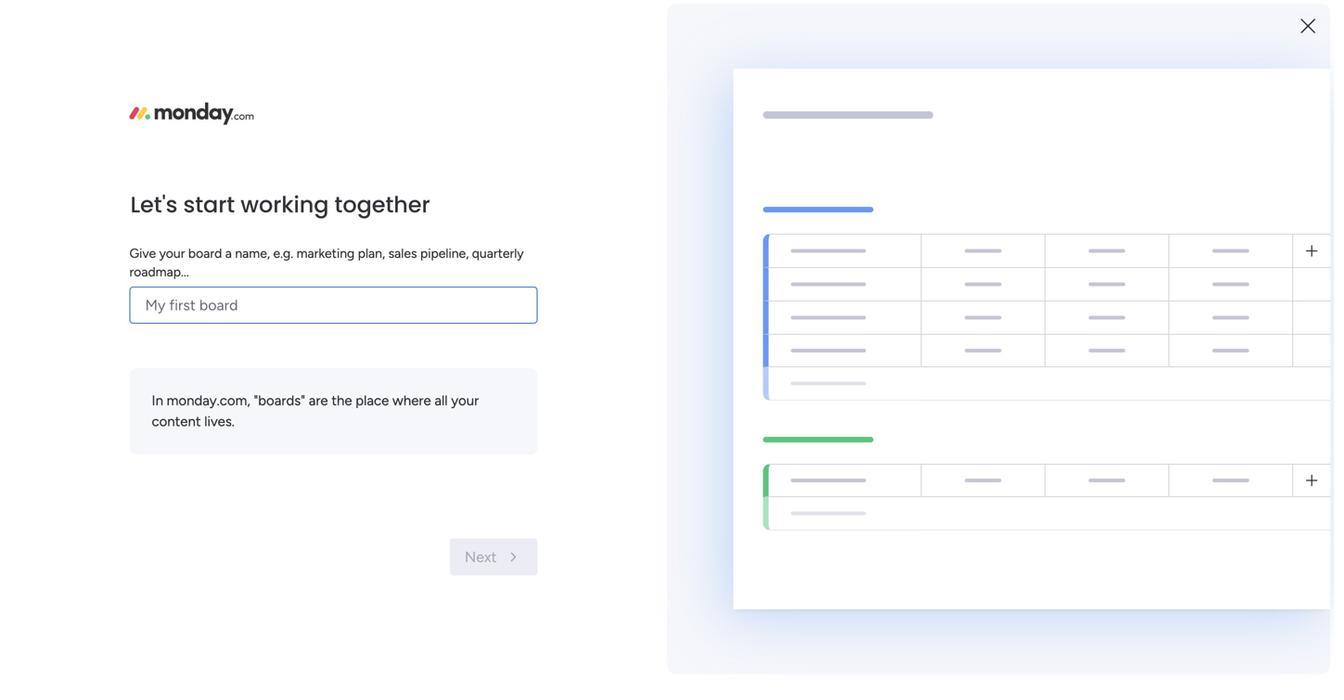 Task type: vqa. For each thing, say whether or not it's contained in the screenshot.
ACHIEVE
no



Task type: describe. For each thing, give the bounding box(es) containing it.
request to join button
[[67, 368, 170, 398]]

your inside boost your workflow in minutes with ready-made templates
[[1081, 583, 1111, 600]]

visited
[[385, 189, 436, 209]]

sam green image
[[1282, 45, 1312, 74]]

circle o image for install
[[1056, 330, 1068, 344]]

upload
[[1074, 233, 1119, 250]]

management
[[364, 407, 441, 423]]

team
[[1112, 280, 1146, 297]]

content
[[152, 413, 201, 430]]

address:
[[475, 10, 528, 27]]

search everything image
[[1176, 50, 1195, 69]]

board
[[188, 245, 222, 261]]

work management > main workspace
[[333, 407, 549, 423]]

plan,
[[358, 245, 385, 261]]

(0/1)
[[1211, 280, 1241, 297]]

create
[[167, 307, 204, 323]]

to inside "this workspace is empty. join this workspace to create content."
[[151, 307, 163, 323]]

enable
[[1074, 257, 1116, 273]]

browse
[[21, 185, 64, 201]]

1 email from the left
[[439, 10, 472, 27]]

templates image image
[[1045, 438, 1289, 566]]

resend email
[[790, 10, 872, 27]]

add to favorites image
[[525, 376, 544, 395]]

profile
[[1139, 304, 1179, 321]]

workflow
[[1115, 583, 1176, 600]]

e.g.
[[273, 245, 293, 261]]

invite
[[1074, 280, 1109, 297]]

boost your workflow in minutes with ready-made templates
[[1039, 583, 1281, 623]]

please
[[313, 10, 353, 27]]

enable desktop notifications
[[1074, 257, 1256, 273]]

with
[[1252, 583, 1281, 600]]

upload your photo
[[1074, 233, 1191, 250]]

notifications
[[1175, 257, 1256, 273]]

where
[[392, 392, 431, 409]]

desktop
[[1120, 257, 1172, 273]]

request to join
[[74, 375, 162, 391]]

join
[[33, 307, 57, 323]]

pipeline,
[[420, 245, 469, 261]]

your inside give your board a name, e.g. marketing plan, sales pipeline, quarterly roadmap...
[[159, 245, 185, 261]]

give your board a name, e.g. marketing plan, sales pipeline, quarterly roadmap...
[[129, 245, 524, 280]]

this workspace is empty. join this workspace to create content.
[[33, 287, 204, 343]]

this
[[46, 287, 69, 302]]

a
[[225, 245, 232, 261]]

sales
[[388, 245, 417, 261]]

your
[[1122, 233, 1150, 250]]

circle o image for upload
[[1056, 235, 1068, 249]]

component image
[[310, 405, 327, 422]]

browse workspaces button
[[13, 178, 185, 208]]

together
[[334, 189, 430, 220]]

complete profile link
[[1074, 302, 1306, 323]]

"boards"
[[254, 392, 305, 409]]

join
[[141, 375, 162, 391]]

install our mobile app link
[[1056, 326, 1306, 347]]

install
[[1074, 328, 1111, 344]]

browse workspaces
[[21, 185, 136, 201]]

inbox image
[[1049, 50, 1068, 69]]

notifications image
[[1008, 50, 1027, 69]]

monday.com,
[[167, 392, 250, 409]]

in
[[152, 392, 163, 409]]

resend email link
[[790, 10, 872, 27]]

templates inside button
[[1160, 646, 1227, 664]]

boost
[[1039, 583, 1078, 600]]

email for change email address
[[939, 10, 972, 27]]

Give your board a name, e.g. marketing plan, sales pipeline, quarterly roadmap... text field
[[129, 287, 538, 324]]

roadmap...
[[129, 264, 189, 280]]

mobile
[[1141, 328, 1183, 344]]

address
[[975, 10, 1024, 27]]

to inside request to join button
[[125, 375, 138, 391]]

give
[[129, 245, 156, 261]]

in
[[1179, 583, 1191, 600]]

explore templates button
[[1039, 636, 1295, 673]]



Task type: locate. For each thing, give the bounding box(es) containing it.
all
[[434, 392, 448, 409]]

2 circle o image from the top
[[1056, 259, 1068, 273]]

change email address
[[887, 10, 1024, 27]]

project
[[337, 377, 387, 395]]

please confirm your email address: samiamgreeneggsnham27@gmail.com
[[313, 10, 772, 27]]

is
[[138, 287, 147, 302]]

templates
[[1123, 605, 1190, 623], [1160, 646, 1227, 664]]

let's start working together
[[130, 189, 430, 220]]

upload your photo link
[[1056, 231, 1306, 252]]

0 horizontal spatial to
[[125, 375, 138, 391]]

1 vertical spatial templates
[[1160, 646, 1227, 664]]

workspace
[[72, 287, 135, 302], [85, 307, 148, 323], [487, 407, 549, 423]]

install our mobile app
[[1074, 328, 1212, 344]]

templates right explore
[[1160, 646, 1227, 664]]

your right "confirm"
[[408, 10, 436, 27]]

templates inside boost your workflow in minutes with ready-made templates
[[1123, 605, 1190, 623]]

0 horizontal spatial email
[[439, 10, 472, 27]]

1 horizontal spatial to
[[151, 307, 163, 323]]

content.
[[94, 327, 143, 343]]

circle o image for enable
[[1056, 259, 1068, 273]]

1 horizontal spatial email
[[839, 10, 872, 27]]

photo
[[1154, 233, 1191, 250]]

workspace down add to favorites icon
[[487, 407, 549, 423]]

your
[[408, 10, 436, 27], [159, 245, 185, 261], [451, 392, 479, 409], [1081, 583, 1111, 600]]

circle o image left upload at the right top
[[1056, 235, 1068, 249]]

email right change
[[939, 10, 972, 27]]

app
[[1186, 328, 1212, 344]]

apps image
[[1131, 50, 1149, 69]]

1 vertical spatial workspace
[[85, 307, 148, 323]]

0 vertical spatial circle o image
[[1056, 235, 1068, 249]]

quarterly
[[472, 245, 524, 261]]

start
[[183, 189, 235, 220]]

name,
[[235, 245, 270, 261]]

resend
[[790, 10, 836, 27]]

ready-
[[1039, 605, 1082, 623]]

your up roadmap...
[[159, 245, 185, 261]]

workspaces
[[68, 185, 136, 201]]

email
[[439, 10, 472, 27], [839, 10, 872, 27], [939, 10, 972, 27]]

2 vertical spatial workspace
[[487, 407, 549, 423]]

to left join
[[125, 375, 138, 391]]

circle o image left install
[[1056, 330, 1068, 344]]

0 vertical spatial templates
[[1123, 605, 1190, 623]]

circle o image inside upload your photo link
[[1056, 235, 1068, 249]]

working
[[241, 189, 329, 220]]

logo image
[[129, 103, 254, 125]]

your up the made
[[1081, 583, 1111, 600]]

request
[[74, 375, 122, 391]]

made
[[1082, 605, 1119, 623]]

main
[[456, 407, 483, 423]]

your right all on the left bottom
[[451, 392, 479, 409]]

1 vertical spatial to
[[125, 375, 138, 391]]

invite team members (0/1) link
[[1074, 279, 1306, 299]]

recently
[[313, 189, 381, 209]]

explore templates
[[1107, 646, 1227, 664]]

place
[[356, 392, 389, 409]]

2 email from the left
[[839, 10, 872, 27]]

in monday.com, "boards" are the place where all your content lives.
[[152, 392, 479, 430]]

complete
[[1074, 304, 1136, 321]]

invite members image
[[1090, 50, 1109, 69]]

lives.
[[204, 413, 235, 430]]

recently visited
[[313, 189, 436, 209]]

management
[[390, 377, 480, 395]]

2 vertical spatial circle o image
[[1056, 330, 1068, 344]]

let's
[[130, 189, 178, 220]]

circle o image inside the install our mobile app link
[[1056, 330, 1068, 344]]

your inside the in monday.com, "boards" are the place where all your content lives.
[[451, 392, 479, 409]]

2 horizontal spatial email
[[939, 10, 972, 27]]

circle o image left enable
[[1056, 259, 1068, 273]]

1 vertical spatial circle o image
[[1056, 259, 1068, 273]]

email left address:
[[439, 10, 472, 27]]

workspace up this on the top of the page
[[72, 287, 135, 302]]

help image
[[1217, 50, 1236, 69]]

the
[[331, 392, 352, 409]]

empty.
[[151, 287, 191, 302]]

workspace up content.
[[85, 307, 148, 323]]

confirm
[[356, 10, 405, 27]]

samiamgreeneggsnham27@gmail.com
[[531, 10, 772, 27]]

our
[[1114, 328, 1137, 344]]

3 email from the left
[[939, 10, 972, 27]]

circle o image inside enable desktop notifications link
[[1056, 259, 1068, 273]]

0 vertical spatial to
[[151, 307, 163, 323]]

circle o image
[[1056, 235, 1068, 249], [1056, 259, 1068, 273], [1056, 330, 1068, 344]]

work
[[333, 407, 361, 423]]

email for resend email
[[839, 10, 872, 27]]

enable desktop notifications link
[[1056, 255, 1306, 276]]

change email address link
[[887, 10, 1024, 27]]

marketing
[[296, 245, 355, 261]]

this
[[61, 307, 82, 323]]

members
[[1149, 280, 1207, 297]]

email right resend
[[839, 10, 872, 27]]

invite team members (0/1) complete profile
[[1074, 280, 1241, 321]]

0 vertical spatial workspace
[[72, 287, 135, 302]]

templates down workflow
[[1123, 605, 1190, 623]]

project management
[[337, 377, 480, 395]]

change
[[887, 10, 935, 27]]

to down empty.
[[151, 307, 163, 323]]

minutes
[[1195, 583, 1248, 600]]

close recently visited image
[[287, 188, 309, 211]]

explore
[[1107, 646, 1157, 664]]

3 circle o image from the top
[[1056, 330, 1068, 344]]

are
[[309, 392, 328, 409]]

1 circle o image from the top
[[1056, 235, 1068, 249]]

>
[[444, 407, 452, 423]]



